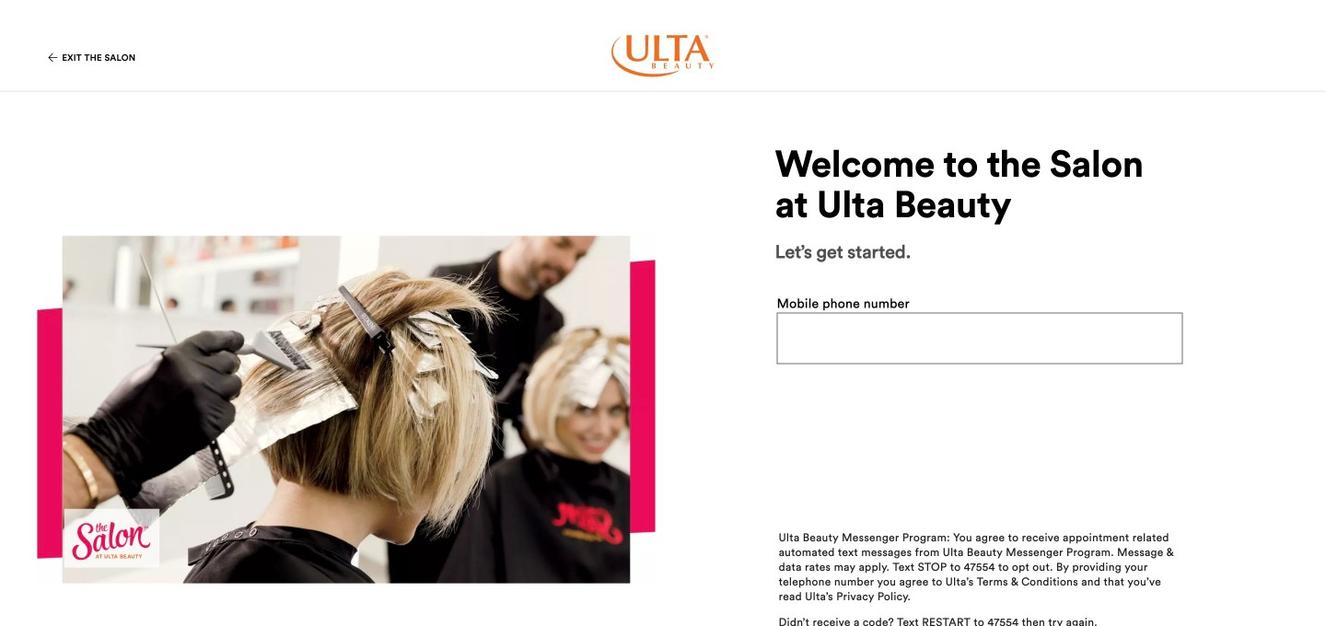 Task type: describe. For each thing, give the bounding box(es) containing it.
ulta salon image
[[37, 224, 656, 595]]



Task type: locate. For each thing, give the bounding box(es) containing it.
exit the salon image
[[48, 52, 58, 63]]

Mobile phone number telephone field
[[787, 314, 1182, 363]]

ulta beauty image
[[612, 35, 715, 77]]



